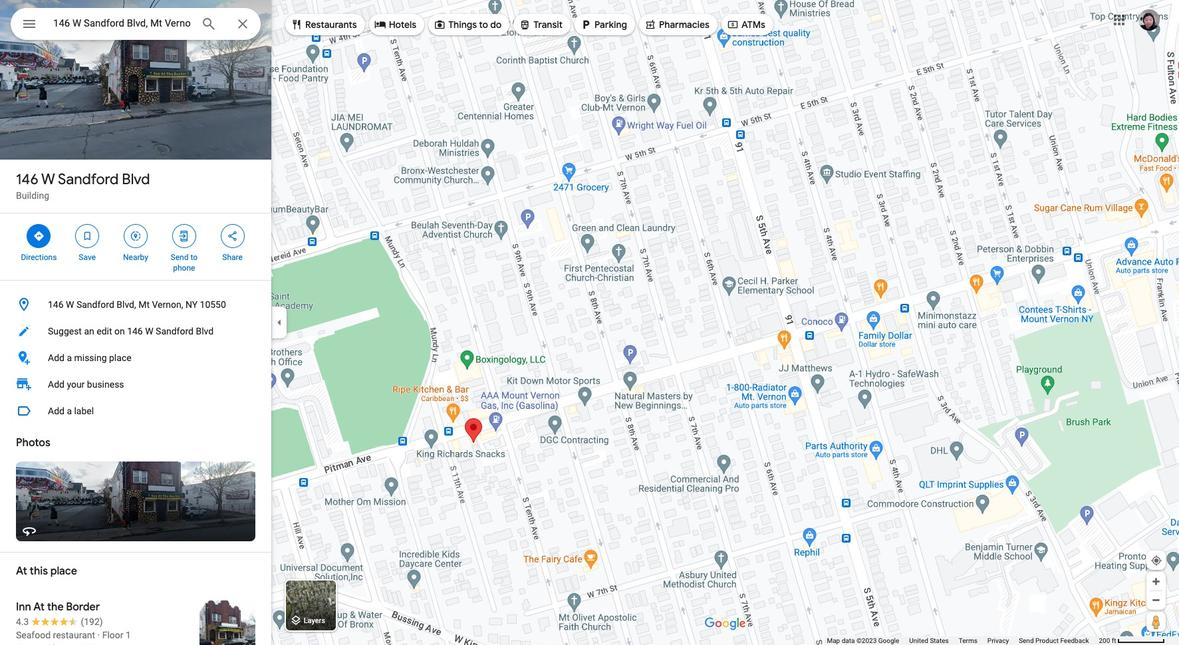 Task type: describe. For each thing, give the bounding box(es) containing it.

[[727, 17, 739, 32]]

transit
[[534, 19, 563, 31]]

hotels
[[389, 19, 416, 31]]

terms button
[[959, 637, 978, 645]]

mt
[[138, 299, 150, 310]]


[[227, 229, 239, 243]]

146 w sandford blvd, mt vernon, ny 10550 button
[[0, 291, 271, 318]]

146 for blvd,
[[48, 299, 64, 310]]

google maps element
[[0, 0, 1179, 645]]

 pharmacies
[[645, 17, 710, 32]]


[[130, 229, 142, 243]]


[[519, 17, 531, 32]]

zoom out image
[[1151, 595, 1161, 605]]

directions
[[21, 253, 57, 262]]

add a missing place button
[[0, 345, 271, 371]]

map
[[827, 637, 840, 645]]

send product feedback
[[1019, 637, 1089, 645]]

sandford for blvd,
[[76, 299, 114, 310]]

blvd inside button
[[196, 326, 214, 337]]

edit
[[97, 326, 112, 337]]

add for add a label
[[48, 406, 64, 416]]

a for missing
[[67, 353, 72, 363]]

your
[[67, 379, 85, 390]]

add a label button
[[0, 398, 271, 424]]

ft
[[1112, 637, 1116, 645]]

1 horizontal spatial at
[[33, 601, 45, 614]]

146 w sandford blvd, mt vernon, ny 10550
[[48, 299, 226, 310]]

 transit
[[519, 17, 563, 32]]

inn
[[16, 601, 31, 614]]


[[81, 229, 93, 243]]

add your business
[[48, 379, 124, 390]]

add for add your business
[[48, 379, 64, 390]]

zoom in image
[[1151, 577, 1161, 587]]

200 ft button
[[1099, 637, 1165, 645]]

sandford for blvd
[[58, 170, 119, 189]]

blvd,
[[117, 299, 136, 310]]

missing
[[74, 353, 107, 363]]

send for send product feedback
[[1019, 637, 1034, 645]]

suggest an edit on 146 w sandford blvd
[[48, 326, 214, 337]]

business
[[87, 379, 124, 390]]

146 w sandford blvd building
[[16, 170, 150, 201]]

4.3
[[16, 617, 29, 627]]

footer inside google maps element
[[827, 637, 1099, 645]]

building
[[16, 190, 49, 201]]

146 inside button
[[127, 326, 143, 337]]

on
[[114, 326, 125, 337]]

photos
[[16, 436, 50, 450]]

collapse side panel image
[[272, 315, 287, 330]]


[[178, 229, 190, 243]]

w inside button
[[145, 326, 153, 337]]

w for blvd,
[[66, 299, 74, 310]]


[[33, 229, 45, 243]]

sandford inside button
[[156, 326, 194, 337]]

vernon,
[[152, 299, 183, 310]]

google
[[878, 637, 899, 645]]

do
[[490, 19, 502, 31]]

add a label
[[48, 406, 94, 416]]

save
[[79, 253, 96, 262]]

phone
[[173, 263, 195, 273]]

blvd inside 146 w sandford blvd building
[[122, 170, 150, 189]]

10550
[[200, 299, 226, 310]]

label
[[74, 406, 94, 416]]


[[580, 17, 592, 32]]

feedback
[[1061, 637, 1089, 645]]

data
[[842, 637, 855, 645]]

united
[[909, 637, 929, 645]]

suggest an edit on 146 w sandford blvd button
[[0, 318, 271, 345]]

product
[[1036, 637, 1059, 645]]



Task type: vqa. For each thing, say whether or not it's contained in the screenshot.


Task type: locate. For each thing, give the bounding box(es) containing it.
atms
[[742, 19, 766, 31]]

0 vertical spatial place
[[109, 353, 131, 363]]

w up building
[[41, 170, 55, 189]]

add inside add a missing place button
[[48, 353, 64, 363]]

to
[[479, 19, 488, 31], [190, 253, 198, 262]]

1 vertical spatial place
[[50, 565, 77, 578]]

at
[[16, 565, 27, 578], [33, 601, 45, 614]]

things
[[448, 19, 477, 31]]

sandford
[[58, 170, 119, 189], [76, 299, 114, 310], [156, 326, 194, 337]]

sandford up 
[[58, 170, 119, 189]]

©2023
[[857, 637, 877, 645]]

nearby
[[123, 253, 148, 262]]

send for send to phone
[[171, 253, 189, 262]]

at right inn
[[33, 601, 45, 614]]

at left this
[[16, 565, 27, 578]]

to inside  things to do
[[479, 19, 488, 31]]

states
[[930, 637, 949, 645]]

1 horizontal spatial to
[[479, 19, 488, 31]]

1 vertical spatial add
[[48, 379, 64, 390]]

terms
[[959, 637, 978, 645]]

1 vertical spatial to
[[190, 253, 198, 262]]

sandford down vernon,
[[156, 326, 194, 337]]

send to phone
[[171, 253, 198, 273]]

an
[[84, 326, 94, 337]]

send left product
[[1019, 637, 1034, 645]]

layers
[[304, 617, 325, 625]]

share
[[222, 253, 243, 262]]

146 right the on
[[127, 326, 143, 337]]

0 horizontal spatial blvd
[[122, 170, 150, 189]]

1 vertical spatial 146
[[48, 299, 64, 310]]

place right this
[[50, 565, 77, 578]]

add left your
[[48, 379, 64, 390]]

200
[[1099, 637, 1110, 645]]

2 vertical spatial add
[[48, 406, 64, 416]]

privacy
[[988, 637, 1009, 645]]


[[21, 15, 37, 33]]

1 vertical spatial blvd
[[196, 326, 214, 337]]

 button
[[11, 8, 48, 43]]

a for label
[[67, 406, 72, 416]]

sandford inside button
[[76, 299, 114, 310]]

to left do
[[479, 19, 488, 31]]

 hotels
[[374, 17, 416, 32]]

w up suggest
[[66, 299, 74, 310]]

place
[[109, 353, 131, 363], [50, 565, 77, 578]]

0 horizontal spatial at
[[16, 565, 27, 578]]

0 horizontal spatial 146
[[16, 170, 38, 189]]

add left label
[[48, 406, 64, 416]]

 parking
[[580, 17, 627, 32]]

seafood restaurant · floor 1
[[16, 630, 131, 641]]

1 horizontal spatial 146
[[48, 299, 64, 310]]

0 vertical spatial sandford
[[58, 170, 119, 189]]

to up 'phone'
[[190, 253, 198, 262]]

2 add from the top
[[48, 379, 64, 390]]

to inside send to phone
[[190, 253, 198, 262]]

0 horizontal spatial w
[[41, 170, 55, 189]]

w down mt
[[145, 326, 153, 337]]

 atms
[[727, 17, 766, 32]]

1 horizontal spatial place
[[109, 353, 131, 363]]

blvd
[[122, 170, 150, 189], [196, 326, 214, 337]]


[[374, 17, 386, 32]]

inn at the border
[[16, 601, 100, 614]]

0 vertical spatial add
[[48, 353, 64, 363]]

0 vertical spatial w
[[41, 170, 55, 189]]

parking
[[595, 19, 627, 31]]

map data ©2023 google
[[827, 637, 899, 645]]

show street view coverage image
[[1147, 612, 1166, 632]]

the
[[47, 601, 64, 614]]

 restaurants
[[291, 17, 357, 32]]

send up 'phone'
[[171, 253, 189, 262]]

restaurant
[[53, 630, 95, 641]]

a
[[67, 353, 72, 363], [67, 406, 72, 416]]

(192)
[[81, 617, 103, 627]]

1 add from the top
[[48, 353, 64, 363]]

2 horizontal spatial w
[[145, 326, 153, 337]]

ny
[[185, 299, 198, 310]]

add inside add your business link
[[48, 379, 64, 390]]

0 horizontal spatial send
[[171, 253, 189, 262]]

privacy button
[[988, 637, 1009, 645]]

146 for blvd
[[16, 170, 38, 189]]

1 vertical spatial at
[[33, 601, 45, 614]]

2 horizontal spatial 146
[[127, 326, 143, 337]]

0 vertical spatial blvd
[[122, 170, 150, 189]]

place inside button
[[109, 353, 131, 363]]

a inside button
[[67, 353, 72, 363]]

3 add from the top
[[48, 406, 64, 416]]

at this place
[[16, 565, 77, 578]]

actions for 146 w sandford blvd region
[[0, 214, 271, 280]]

w inside button
[[66, 299, 74, 310]]

1 horizontal spatial w
[[66, 299, 74, 310]]

a left label
[[67, 406, 72, 416]]

0 vertical spatial 146
[[16, 170, 38, 189]]

 things to do
[[434, 17, 502, 32]]

sandford inside 146 w sandford blvd building
[[58, 170, 119, 189]]

0 horizontal spatial place
[[50, 565, 77, 578]]

0 vertical spatial a
[[67, 353, 72, 363]]

2 a from the top
[[67, 406, 72, 416]]

1
[[126, 630, 131, 641]]

1 vertical spatial w
[[66, 299, 74, 310]]

w for blvd
[[41, 170, 55, 189]]

add your business link
[[0, 371, 271, 398]]

footer containing map data ©2023 google
[[827, 637, 1099, 645]]

send inside send to phone
[[171, 253, 189, 262]]

add a missing place
[[48, 353, 131, 363]]

1 vertical spatial a
[[67, 406, 72, 416]]

 search field
[[11, 8, 261, 43]]

146 w sandford blvd main content
[[0, 0, 271, 645]]

146 up suggest
[[48, 299, 64, 310]]

suggest
[[48, 326, 82, 337]]

add inside add a label button
[[48, 406, 64, 416]]

w inside 146 w sandford blvd building
[[41, 170, 55, 189]]

·
[[97, 630, 100, 641]]

send
[[171, 253, 189, 262], [1019, 637, 1034, 645]]

pharmacies
[[659, 19, 710, 31]]

0 vertical spatial at
[[16, 565, 27, 578]]

border
[[66, 601, 100, 614]]

1 horizontal spatial send
[[1019, 637, 1034, 645]]

add for add a missing place
[[48, 353, 64, 363]]

2 vertical spatial w
[[145, 326, 153, 337]]

200 ft
[[1099, 637, 1116, 645]]

blvd down 10550
[[196, 326, 214, 337]]


[[645, 17, 656, 32]]

send inside button
[[1019, 637, 1034, 645]]

blvd up 
[[122, 170, 150, 189]]

send product feedback button
[[1019, 637, 1089, 645]]

1 vertical spatial send
[[1019, 637, 1034, 645]]

0 vertical spatial send
[[171, 253, 189, 262]]

146 up building
[[16, 170, 38, 189]]

add
[[48, 353, 64, 363], [48, 379, 64, 390], [48, 406, 64, 416]]

footer
[[827, 637, 1099, 645]]

2 vertical spatial 146
[[127, 326, 143, 337]]

none field inside 146 w sandford blvd, mt vernon, ny 10550 field
[[53, 15, 190, 31]]

2 vertical spatial sandford
[[156, 326, 194, 337]]

this
[[30, 565, 48, 578]]

restaurants
[[305, 19, 357, 31]]

floor
[[102, 630, 123, 641]]

0 vertical spatial to
[[479, 19, 488, 31]]


[[291, 17, 303, 32]]

a left the missing
[[67, 353, 72, 363]]

add down suggest
[[48, 353, 64, 363]]

146 W Sandford Blvd, Mt Vernon, NY 10550 field
[[11, 8, 261, 40]]

1 a from the top
[[67, 353, 72, 363]]

united states
[[909, 637, 949, 645]]

sandford up an at the bottom left of the page
[[76, 299, 114, 310]]

a inside button
[[67, 406, 72, 416]]

place down the on
[[109, 353, 131, 363]]

0 horizontal spatial to
[[190, 253, 198, 262]]

seafood
[[16, 630, 51, 641]]

united states button
[[909, 637, 949, 645]]


[[434, 17, 446, 32]]

w
[[41, 170, 55, 189], [66, 299, 74, 310], [145, 326, 153, 337]]

google account: michele murakami  
(michele.murakami@adept.ai) image
[[1139, 9, 1160, 30]]

146 inside 146 w sandford blvd building
[[16, 170, 38, 189]]

1 vertical spatial sandford
[[76, 299, 114, 310]]

None field
[[53, 15, 190, 31]]

146 inside button
[[48, 299, 64, 310]]

show your location image
[[1151, 555, 1163, 567]]

146
[[16, 170, 38, 189], [48, 299, 64, 310], [127, 326, 143, 337]]

1 horizontal spatial blvd
[[196, 326, 214, 337]]

4.3 stars 192 reviews image
[[16, 615, 103, 629]]



